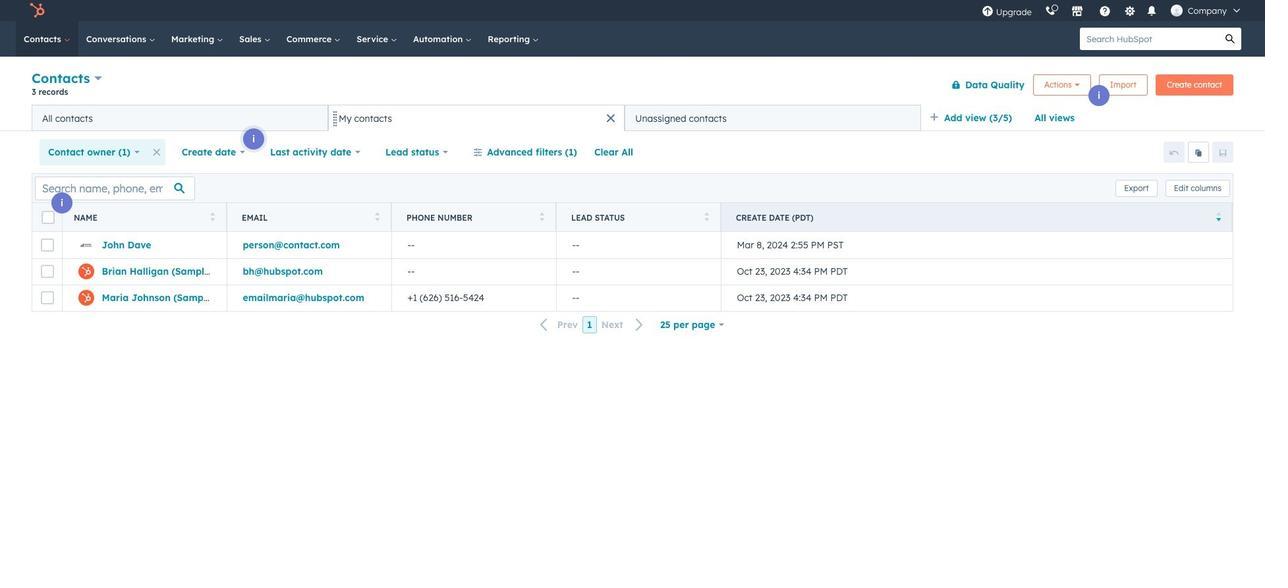 Task type: vqa. For each thing, say whether or not it's contained in the screenshot.
1st Link opens in a new window image from the top
no



Task type: locate. For each thing, give the bounding box(es) containing it.
1 press to sort. image from the left
[[210, 212, 215, 221]]

press to sort. element
[[210, 212, 215, 223], [375, 212, 380, 223], [540, 212, 545, 223], [704, 212, 709, 223]]

banner
[[32, 68, 1234, 105]]

press to sort. image
[[375, 212, 380, 221], [540, 212, 545, 221]]

1 horizontal spatial press to sort. image
[[540, 212, 545, 221]]

press to sort. image for 1st the press to sort. element from left
[[210, 212, 215, 221]]

press to sort. image
[[210, 212, 215, 221], [704, 212, 709, 221]]

2 press to sort. element from the left
[[375, 212, 380, 223]]

0 horizontal spatial press to sort. image
[[210, 212, 215, 221]]

1 press to sort. element from the left
[[210, 212, 215, 223]]

1 horizontal spatial press to sort. image
[[704, 212, 709, 221]]

descending sort. press to sort ascending. image
[[1217, 212, 1222, 221]]

2 press to sort. image from the left
[[704, 212, 709, 221]]

Search name, phone, email addresses, or company search field
[[35, 176, 195, 200]]

1 press to sort. image from the left
[[375, 212, 380, 221]]

0 horizontal spatial press to sort. image
[[375, 212, 380, 221]]

2 press to sort. image from the left
[[540, 212, 545, 221]]

menu
[[976, 0, 1250, 21]]

descending sort. press to sort ascending. element
[[1217, 212, 1222, 223]]



Task type: describe. For each thing, give the bounding box(es) containing it.
4 press to sort. element from the left
[[704, 212, 709, 223]]

Search HubSpot search field
[[1081, 28, 1220, 50]]

pagination navigation
[[533, 316, 652, 334]]

3 press to sort. element from the left
[[540, 212, 545, 223]]

marketplaces image
[[1072, 6, 1084, 18]]

jacob simon image
[[1171, 5, 1183, 16]]

press to sort. image for 4th the press to sort. element from left
[[704, 212, 709, 221]]



